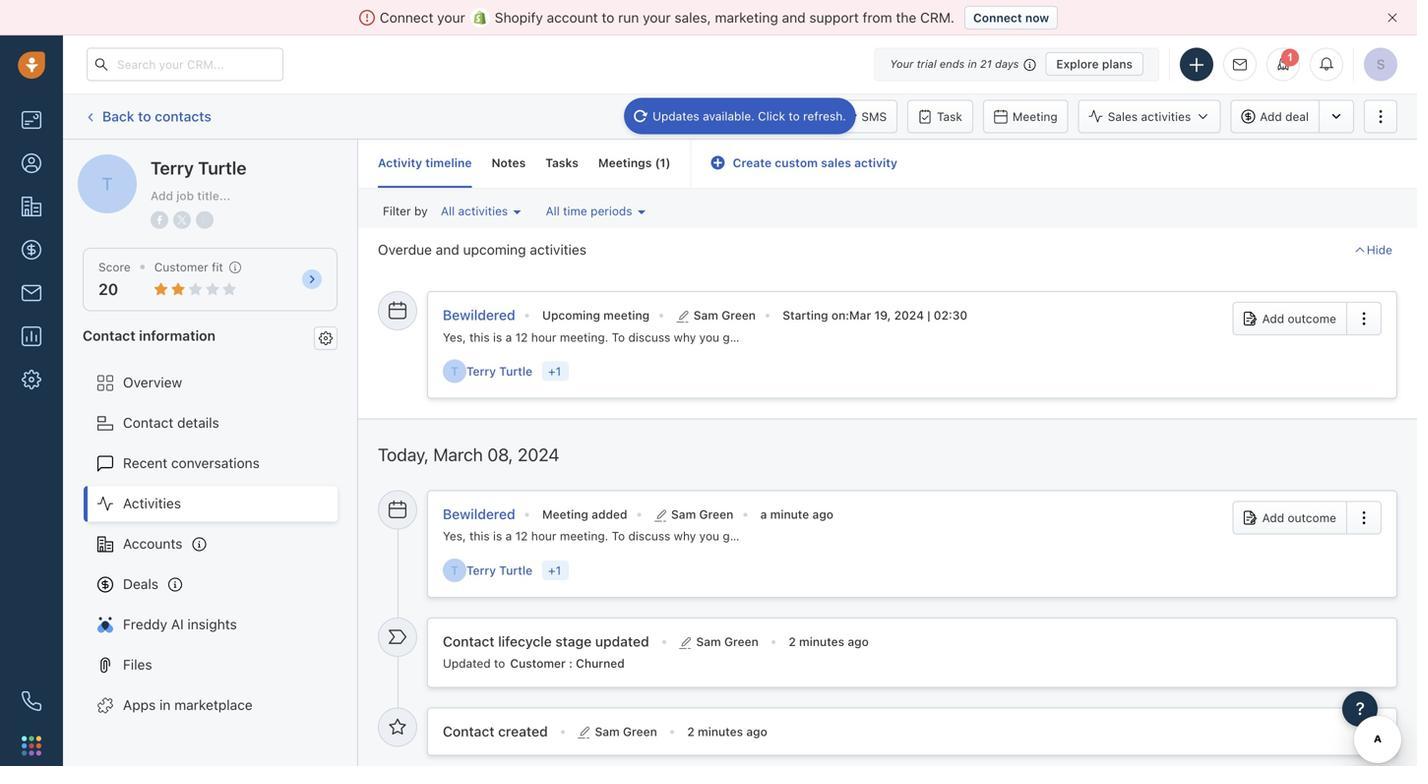 Task type: locate. For each thing, give the bounding box(es) containing it.
2 add outcome from the top
[[1263, 511, 1337, 525]]

meeting down 'days'
[[1013, 110, 1058, 124]]

activities for all activities
[[458, 204, 508, 218]]

ago inside the 2 minutes ago updated to customer : churned
[[848, 635, 869, 649]]

1 yes, from the top
[[443, 331, 466, 344]]

yes, this is a 12 hour meeting. to discuss why you got churned. down added
[[443, 530, 794, 544]]

green left minute
[[699, 508, 734, 522]]

refresh.
[[803, 109, 846, 123]]

all activities
[[441, 204, 508, 218]]

t button up march
[[443, 360, 467, 383]]

phone element
[[12, 682, 51, 722]]

1 vertical spatial got
[[723, 530, 741, 544]]

why for upcoming meeting
[[674, 331, 696, 344]]

bewildered link for meeting added
[[443, 507, 516, 523]]

0 vertical spatial yes, this is a 12 hour meeting. to discuss why you got churned.
[[443, 331, 794, 344]]

meeting. down meeting added
[[560, 530, 609, 544]]

freddy
[[123, 617, 167, 633]]

0 horizontal spatial connect
[[380, 9, 434, 26]]

customer down contact lifecycle stage updated at the left bottom of the page
[[510, 657, 566, 671]]

contact information
[[83, 328, 216, 344]]

bewildered
[[443, 307, 516, 323], [443, 507, 516, 523]]

apps
[[123, 697, 156, 714]]

activities for sales activities
[[1141, 110, 1191, 123]]

0 vertical spatial churned.
[[745, 331, 794, 344]]

run
[[618, 9, 639, 26]]

2 why from the top
[[674, 530, 696, 544]]

1 yes, this is a 12 hour meeting. to discuss why you got churned. from the top
[[443, 331, 794, 344]]

why
[[674, 331, 696, 344], [674, 530, 696, 544]]

1 vertical spatial hour
[[531, 530, 557, 544]]

all
[[441, 204, 455, 218], [546, 204, 560, 218]]

: left 19,
[[846, 309, 850, 323]]

0 vertical spatial meetings image
[[389, 302, 407, 320]]

back to contacts
[[102, 108, 211, 124]]

1 why from the top
[[674, 331, 696, 344]]

created
[[498, 724, 548, 740]]

0 horizontal spatial 1
[[660, 156, 666, 170]]

bewildered link
[[443, 307, 516, 324], [443, 507, 516, 523]]

1 bewildered from the top
[[443, 307, 516, 323]]

activity
[[855, 156, 898, 170]]

1 t terry turtle from the top
[[451, 365, 533, 378]]

20 button
[[98, 280, 118, 299]]

yes, this is a 12 hour meeting. to discuss why you got churned. down the meeting on the top of page
[[443, 331, 794, 344]]

your right run
[[643, 9, 671, 26]]

1 horizontal spatial minutes
[[799, 635, 845, 649]]

today, march 08, 2024
[[378, 444, 560, 466]]

2 got from the top
[[723, 530, 741, 544]]

send email image
[[1233, 58, 1247, 71]]

meeting. down upcoming meeting
[[560, 331, 609, 344]]

and left support
[[782, 9, 806, 26]]

0 vertical spatial discuss
[[629, 331, 671, 344]]

2 yes, from the top
[[443, 530, 466, 544]]

1 vertical spatial churned.
[[745, 530, 794, 544]]

meetings image down today,
[[389, 501, 407, 519]]

0 vertical spatial minutes
[[799, 635, 845, 649]]

1
[[1287, 51, 1294, 63], [660, 156, 666, 170]]

1 vertical spatial yes,
[[443, 530, 466, 544]]

terry turtle link up lifecycle
[[467, 562, 538, 579]]

churned. for upcoming meeting
[[745, 331, 794, 344]]

yes, down march
[[443, 530, 466, 544]]

2 horizontal spatial activities
[[1141, 110, 1191, 123]]

1 horizontal spatial in
[[968, 58, 977, 70]]

upcoming
[[542, 309, 600, 323]]

Search your CRM... text field
[[87, 48, 283, 81]]

t terry turtle up '08,'
[[451, 365, 533, 378]]

1 vertical spatial t button
[[443, 559, 467, 583]]

sales
[[1108, 110, 1138, 123]]

2 t button from the top
[[443, 559, 467, 583]]

customer left "fit"
[[154, 260, 208, 274]]

sales activities button
[[1079, 100, 1231, 133], [1079, 100, 1221, 133]]

customer
[[154, 260, 208, 274], [510, 657, 566, 671]]

all left time
[[546, 204, 560, 218]]

is
[[493, 331, 502, 344], [493, 530, 502, 544]]

all for all time periods
[[546, 204, 560, 218]]

terry up today, march 08, 2024
[[467, 365, 496, 378]]

conversations
[[171, 455, 260, 472]]

0 vertical spatial got
[[723, 331, 741, 344]]

activities right sales
[[1141, 110, 1191, 123]]

stage
[[556, 634, 592, 650]]

shopify
[[495, 9, 543, 26]]

terry turtle link up '08,'
[[467, 363, 538, 380]]

terry turtle link for upcoming
[[467, 363, 538, 380]]

0 vertical spatial customer
[[154, 260, 208, 274]]

2 is from the top
[[493, 530, 502, 544]]

2 terry turtle link from the top
[[467, 562, 538, 579]]

1 vertical spatial to
[[612, 530, 625, 544]]

1 discuss from the top
[[629, 331, 671, 344]]

2 t terry turtle from the top
[[451, 564, 533, 578]]

1 vertical spatial why
[[674, 530, 696, 544]]

meetings ( 1 )
[[598, 156, 671, 170]]

1 right send email icon
[[1287, 51, 1294, 63]]

1 vertical spatial :
[[569, 657, 573, 671]]

yes, this is a 12 hour meeting. to discuss why you got churned. for meeting
[[443, 331, 794, 344]]

marketing
[[715, 9, 778, 26]]

1 terry turtle link from the top
[[467, 363, 538, 380]]

0 horizontal spatial in
[[159, 697, 171, 714]]

this
[[469, 331, 490, 344], [469, 530, 490, 544]]

bewildered link down overdue and upcoming activities
[[443, 307, 516, 324]]

1 bewildered link from the top
[[443, 307, 516, 324]]

close image
[[1388, 13, 1398, 23]]

add outcome button
[[1233, 302, 1347, 336], [1233, 502, 1347, 535]]

0 vertical spatial t button
[[443, 360, 467, 383]]

0 horizontal spatial meeting
[[542, 508, 589, 522]]

t terry turtle up lifecycle
[[451, 564, 533, 578]]

2 bewildered from the top
[[443, 507, 516, 523]]

1 vertical spatial this
[[469, 530, 490, 544]]

1 horizontal spatial all
[[546, 204, 560, 218]]

filter
[[383, 204, 411, 218]]

turtle up "title..."
[[198, 157, 247, 179]]

hour down upcoming
[[531, 331, 557, 344]]

1 vertical spatial you
[[700, 530, 720, 544]]

1 horizontal spatial activities
[[530, 242, 587, 258]]

1 vertical spatial ago
[[848, 635, 869, 649]]

sam green up 2 minutes ago
[[696, 635, 759, 649]]

2 this from the top
[[469, 530, 490, 544]]

outcome
[[1288, 312, 1337, 326], [1288, 511, 1337, 525]]

0 horizontal spatial your
[[437, 9, 465, 26]]

1 vertical spatial yes, this is a 12 hour meeting. to discuss why you got churned.
[[443, 530, 794, 544]]

1 all from the left
[[441, 204, 455, 218]]

updates
[[653, 109, 700, 123]]

churned. for meeting added
[[745, 530, 794, 544]]

recent conversations
[[123, 455, 260, 472]]

0 vertical spatial meeting.
[[560, 331, 609, 344]]

terry turtle
[[117, 154, 190, 170], [151, 157, 247, 179]]

meeting for meeting added
[[542, 508, 589, 522]]

12 down upcoming
[[515, 331, 528, 344]]

0 vertical spatial ago
[[813, 508, 834, 522]]

2 bewildered link from the top
[[443, 507, 516, 523]]

churned. down "starting"
[[745, 331, 794, 344]]

a minute ago
[[760, 508, 834, 522]]

bewildered down overdue and upcoming activities
[[443, 307, 516, 323]]

1 vertical spatial activities
[[458, 204, 508, 218]]

2 vertical spatial ago
[[746, 725, 768, 739]]

add deal
[[1260, 110, 1309, 123]]

upcoming
[[463, 242, 526, 258]]

0 vertical spatial 12
[[515, 331, 528, 344]]

1 churned. from the top
[[745, 331, 794, 344]]

0 vertical spatial why
[[674, 331, 696, 344]]

0 vertical spatial 1
[[1287, 51, 1294, 63]]

all for all activities
[[441, 204, 455, 218]]

1 horizontal spatial :
[[846, 309, 850, 323]]

0 vertical spatial hour
[[531, 331, 557, 344]]

1 horizontal spatial 1
[[1287, 51, 1294, 63]]

sam green left minute
[[671, 508, 734, 522]]

1 vertical spatial 2024
[[518, 444, 560, 466]]

to
[[612, 331, 625, 344], [612, 530, 625, 544]]

2 meetings image from the top
[[389, 501, 407, 519]]

to inside the 2 minutes ago updated to customer : churned
[[494, 657, 505, 671]]

bewildered down today, march 08, 2024
[[443, 507, 516, 523]]

task button
[[908, 100, 973, 133]]

hour for meeting added
[[531, 530, 557, 544]]

meeting left added
[[542, 508, 589, 522]]

0 horizontal spatial all
[[441, 204, 455, 218]]

add outcome for upcoming meeting
[[1263, 312, 1337, 326]]

hour
[[531, 331, 557, 344], [531, 530, 557, 544]]

2024
[[894, 309, 924, 323], [518, 444, 560, 466]]

1 you from the top
[[700, 331, 720, 344]]

0 vertical spatial bewildered
[[443, 307, 516, 323]]

connect
[[380, 9, 434, 26], [974, 11, 1022, 25]]

1 this from the top
[[469, 331, 490, 344]]

(
[[655, 156, 660, 170]]

0 vertical spatial add outcome button
[[1233, 302, 1347, 336]]

and
[[782, 9, 806, 26], [436, 242, 459, 258]]

2 +1 from the top
[[548, 564, 561, 578]]

got for meeting added
[[723, 530, 741, 544]]

yes, for upcoming meeting
[[443, 331, 466, 344]]

contact for contact lifecycle stage updated
[[443, 634, 495, 650]]

0 vertical spatial t terry turtle
[[451, 365, 533, 378]]

all right by
[[441, 204, 455, 218]]

0 horizontal spatial and
[[436, 242, 459, 258]]

activities down time
[[530, 242, 587, 258]]

1 vertical spatial meeting
[[542, 508, 589, 522]]

0 vertical spatial yes,
[[443, 331, 466, 344]]

explore
[[1057, 57, 1099, 71]]

contact down 20
[[83, 328, 136, 344]]

notes
[[492, 156, 526, 170]]

terry up "updated" at the bottom left
[[467, 564, 496, 578]]

meetings image down overdue
[[389, 302, 407, 320]]

your
[[437, 9, 465, 26], [643, 9, 671, 26]]

1 vertical spatial is
[[493, 530, 502, 544]]

this down overdue and upcoming activities
[[469, 331, 490, 344]]

now
[[1026, 11, 1049, 25]]

1 vertical spatial 12
[[515, 530, 528, 544]]

1 vertical spatial minutes
[[698, 725, 743, 739]]

2 inside the 2 minutes ago updated to customer : churned
[[789, 635, 796, 649]]

1 hour from the top
[[531, 331, 557, 344]]

green up 2 minutes ago
[[725, 635, 759, 649]]

|
[[927, 309, 931, 323]]

1 vertical spatial and
[[436, 242, 459, 258]]

1 vertical spatial meeting.
[[560, 530, 609, 544]]

0 vertical spatial this
[[469, 331, 490, 344]]

is down upcoming
[[493, 331, 502, 344]]

is for upcoming meeting
[[493, 331, 502, 344]]

1 right meetings
[[660, 156, 666, 170]]

1 vertical spatial customer
[[510, 657, 566, 671]]

0 vertical spatial terry turtle link
[[467, 363, 538, 380]]

meeting button
[[983, 100, 1069, 133]]

1 horizontal spatial 2
[[789, 635, 796, 649]]

1 outcome from the top
[[1288, 312, 1337, 326]]

+1
[[548, 365, 561, 379], [548, 564, 561, 578]]

2 outcome from the top
[[1288, 511, 1337, 525]]

0 horizontal spatial :
[[569, 657, 573, 671]]

2 discuss from the top
[[629, 530, 671, 544]]

08,
[[488, 444, 513, 466]]

details
[[177, 415, 219, 431]]

to right back at the top of the page
[[138, 108, 151, 124]]

2 churned. from the top
[[745, 530, 794, 544]]

you for meeting added
[[700, 530, 720, 544]]

got
[[723, 331, 741, 344], [723, 530, 741, 544]]

t terry turtle for meeting added
[[451, 564, 533, 578]]

to right "updated" at the bottom left
[[494, 657, 505, 671]]

12 for upcoming meeting
[[515, 331, 528, 344]]

connect for connect now
[[974, 11, 1022, 25]]

2
[[789, 635, 796, 649], [687, 725, 695, 739]]

t
[[89, 155, 96, 169], [102, 173, 113, 195], [451, 365, 459, 378], [451, 564, 459, 578]]

activities up overdue and upcoming activities
[[458, 204, 508, 218]]

1 vertical spatial terry turtle link
[[467, 562, 538, 579]]

create custom sales activity link
[[711, 156, 898, 170]]

all activities link
[[436, 199, 526, 223]]

0 horizontal spatial ago
[[746, 725, 768, 739]]

1 to from the top
[[612, 331, 625, 344]]

t up march
[[451, 365, 459, 378]]

meeting.
[[560, 331, 609, 344], [560, 530, 609, 544]]

2 minutes ago updated to customer : churned
[[443, 635, 869, 671]]

support
[[810, 9, 859, 26]]

0 horizontal spatial activities
[[458, 204, 508, 218]]

meetings image
[[389, 302, 407, 320], [389, 501, 407, 519]]

0 horizontal spatial minutes
[[698, 725, 743, 739]]

12
[[515, 331, 528, 344], [515, 530, 528, 544]]

1 vertical spatial 2
[[687, 725, 695, 739]]

0 vertical spatial outcome
[[1288, 312, 1337, 326]]

yes, down overdue and upcoming activities
[[443, 331, 466, 344]]

bewildered link down today, march 08, 2024
[[443, 507, 516, 523]]

+1 down meeting added
[[548, 564, 561, 578]]

2 all from the left
[[546, 204, 560, 218]]

1 horizontal spatial meeting
[[1013, 110, 1058, 124]]

1 +1 from the top
[[548, 365, 561, 379]]

a for meeting added
[[506, 530, 512, 544]]

meeting inside button
[[1013, 110, 1058, 124]]

0 horizontal spatial 2
[[687, 725, 695, 739]]

a down upcoming
[[506, 331, 512, 344]]

0 vertical spatial to
[[612, 331, 625, 344]]

in right the apps on the left bottom of the page
[[159, 697, 171, 714]]

0 vertical spatial is
[[493, 331, 502, 344]]

1 horizontal spatial connect
[[974, 11, 1022, 25]]

2024 right '08,'
[[518, 444, 560, 466]]

terry up job
[[151, 157, 194, 179]]

sam down the churned
[[595, 725, 620, 739]]

meeting. for upcoming
[[560, 331, 609, 344]]

all inside button
[[546, 204, 560, 218]]

to down the meeting on the top of page
[[612, 331, 625, 344]]

2 meeting. from the top
[[560, 530, 609, 544]]

turtle
[[154, 154, 190, 170], [198, 157, 247, 179], [499, 365, 533, 378], [499, 564, 533, 578]]

2 yes, this is a 12 hour meeting. to discuss why you got churned. from the top
[[443, 530, 794, 544]]

1 vertical spatial outcome
[[1288, 511, 1337, 525]]

1 meeting. from the top
[[560, 331, 609, 344]]

2 12 from the top
[[515, 530, 528, 544]]

2 you from the top
[[700, 530, 720, 544]]

0 vertical spatial add outcome
[[1263, 312, 1337, 326]]

upcoming meeting
[[542, 309, 650, 323]]

0 horizontal spatial customer
[[154, 260, 208, 274]]

+1 for meeting added
[[548, 564, 561, 578]]

+1 down upcoming
[[548, 365, 561, 379]]

a
[[506, 331, 512, 344], [760, 508, 767, 522], [506, 530, 512, 544]]

all time periods button
[[541, 199, 651, 224]]

1 horizontal spatial customer
[[510, 657, 566, 671]]

terry turtle down back to contacts link
[[117, 154, 190, 170]]

contact left created
[[443, 724, 495, 740]]

in left 21
[[968, 58, 977, 70]]

: down stage
[[569, 657, 573, 671]]

freddy ai insights
[[123, 617, 237, 633]]

1 vertical spatial +1
[[548, 564, 561, 578]]

12 down today, march 08, 2024
[[515, 530, 528, 544]]

2024 left |
[[894, 309, 924, 323]]

meeting for meeting
[[1013, 110, 1058, 124]]

1 vertical spatial t terry turtle
[[451, 564, 533, 578]]

1 horizontal spatial your
[[643, 9, 671, 26]]

0 vertical spatial a
[[506, 331, 512, 344]]

1 vertical spatial bewildered
[[443, 507, 516, 523]]

is down '08,'
[[493, 530, 502, 544]]

2 horizontal spatial ago
[[848, 635, 869, 649]]

1 t button from the top
[[443, 360, 467, 383]]

sales,
[[675, 9, 711, 26]]

1 is from the top
[[493, 331, 502, 344]]

1 add outcome from the top
[[1263, 312, 1337, 326]]

and right overdue
[[436, 242, 459, 258]]

sam
[[694, 309, 719, 323], [671, 508, 696, 522], [696, 635, 721, 649], [595, 725, 620, 739]]

churned. down minute
[[745, 530, 794, 544]]

1 add outcome button from the top
[[1233, 302, 1347, 336]]

sam right the meeting on the top of page
[[694, 309, 719, 323]]

2 vertical spatial a
[[506, 530, 512, 544]]

updated
[[595, 634, 649, 650]]

sam green
[[694, 309, 756, 323], [671, 508, 734, 522], [696, 635, 759, 649], [595, 725, 657, 739]]

t button for meeting added
[[443, 559, 467, 583]]

outcome for upcoming meeting
[[1288, 312, 1337, 326]]

0 vertical spatial 2
[[789, 635, 796, 649]]

0 vertical spatial you
[[700, 331, 720, 344]]

to down added
[[612, 530, 625, 544]]

ago
[[813, 508, 834, 522], [848, 635, 869, 649], [746, 725, 768, 739]]

a left minute
[[760, 508, 767, 522]]

added
[[592, 508, 627, 522]]

0 vertical spatial meeting
[[1013, 110, 1058, 124]]

2 to from the top
[[612, 530, 625, 544]]

t up "updated" at the bottom left
[[451, 564, 459, 578]]

1 horizontal spatial ago
[[813, 508, 834, 522]]

1 vertical spatial add outcome
[[1263, 511, 1337, 525]]

0 vertical spatial +1
[[548, 365, 561, 379]]

2 add outcome button from the top
[[1233, 502, 1347, 535]]

2 for 2 minutes ago updated to customer : churned
[[789, 635, 796, 649]]

0 vertical spatial bewildered link
[[443, 307, 516, 324]]

1 vertical spatial discuss
[[629, 530, 671, 544]]

this down today, march 08, 2024
[[469, 530, 490, 544]]

0 vertical spatial activities
[[1141, 110, 1191, 123]]

minutes inside the 2 minutes ago updated to customer : churned
[[799, 635, 845, 649]]

1 meetings image from the top
[[389, 302, 407, 320]]

your left shopify
[[437, 9, 465, 26]]

2 hour from the top
[[531, 530, 557, 544]]

0 vertical spatial and
[[782, 9, 806, 26]]

activities inside all activities link
[[458, 204, 508, 218]]

1 12 from the top
[[515, 331, 528, 344]]

contact up "updated" at the bottom left
[[443, 634, 495, 650]]

outcome for meeting added
[[1288, 511, 1337, 525]]

1 got from the top
[[723, 331, 741, 344]]

12 for meeting added
[[515, 530, 528, 544]]

add outcome
[[1263, 312, 1337, 326], [1263, 511, 1337, 525]]

add outcome button for meeting added
[[1233, 502, 1347, 535]]

20
[[98, 280, 118, 299]]

a down '08,'
[[506, 530, 512, 544]]

green left "starting"
[[722, 309, 756, 323]]

0 vertical spatial 2024
[[894, 309, 924, 323]]

freshworks switcher image
[[22, 737, 41, 756]]

fit
[[212, 260, 223, 274]]

0 horizontal spatial 2024
[[518, 444, 560, 466]]

connect inside button
[[974, 11, 1022, 25]]

1 vertical spatial add outcome button
[[1233, 502, 1347, 535]]

t button up "updated" at the bottom left
[[443, 559, 467, 583]]

contact up recent
[[123, 415, 174, 431]]

+1 for upcoming meeting
[[548, 365, 561, 379]]

hour down meeting added
[[531, 530, 557, 544]]

terry down back to contacts link
[[117, 154, 150, 170]]



Task type: describe. For each thing, give the bounding box(es) containing it.
2 for 2 minutes ago
[[687, 725, 695, 739]]

1 vertical spatial a
[[760, 508, 767, 522]]

insights
[[188, 617, 237, 633]]

bewildered for meeting added
[[443, 507, 516, 523]]

starting on : mar 19, 2024 | 02:30
[[783, 309, 968, 323]]

contact lifecycle stage updated
[[443, 634, 649, 650]]

connect your
[[380, 9, 465, 26]]

contact for contact information
[[83, 328, 136, 344]]

discuss for meeting added
[[629, 530, 671, 544]]

updated
[[443, 657, 491, 671]]

1 horizontal spatial 2024
[[894, 309, 924, 323]]

yes, this is a 12 hour meeting. to discuss why you got churned. for added
[[443, 530, 794, 544]]

timeline
[[426, 156, 472, 170]]

meeting added
[[542, 508, 627, 522]]

minutes for 2 minutes ago updated to customer : churned
[[799, 635, 845, 649]]

call button
[[728, 100, 789, 133]]

ai
[[171, 617, 184, 633]]

march
[[433, 444, 483, 466]]

this for upcoming
[[469, 331, 490, 344]]

score
[[98, 260, 131, 274]]

ends
[[940, 58, 965, 70]]

activities
[[123, 496, 181, 512]]

21
[[980, 58, 992, 70]]

connect for connect your
[[380, 9, 434, 26]]

create custom sales activity
[[733, 156, 898, 170]]

sam green left "starting"
[[694, 309, 756, 323]]

terry turtle up add job title...
[[151, 157, 247, 179]]

19,
[[875, 309, 891, 323]]

ago for a minute ago
[[813, 508, 834, 522]]

your trial ends in 21 days
[[890, 58, 1019, 70]]

is for meeting added
[[493, 530, 502, 544]]

add job title...
[[151, 189, 230, 203]]

connect now
[[974, 11, 1049, 25]]

back
[[102, 108, 134, 124]]

score 20
[[98, 260, 131, 299]]

to for added
[[612, 530, 625, 544]]

)
[[666, 156, 671, 170]]

to right click
[[789, 109, 800, 123]]

ago for 2 minutes ago
[[746, 725, 768, 739]]

a for upcoming meeting
[[506, 331, 512, 344]]

contact details
[[123, 415, 219, 431]]

ago for 2 minutes ago updated to customer : churned
[[848, 635, 869, 649]]

hide
[[1367, 243, 1393, 257]]

deals
[[123, 576, 158, 593]]

contact created
[[443, 724, 548, 740]]

apps in marketplace
[[123, 697, 253, 714]]

information
[[139, 328, 216, 344]]

0 vertical spatial :
[[846, 309, 850, 323]]

2 vertical spatial activities
[[530, 242, 587, 258]]

periods
[[591, 204, 633, 218]]

the
[[896, 9, 917, 26]]

contacts
[[155, 108, 211, 124]]

bewildered for upcoming meeting
[[443, 307, 516, 323]]

crm.
[[920, 9, 955, 26]]

1 vertical spatial 1
[[660, 156, 666, 170]]

2 minutes ago
[[687, 725, 768, 739]]

call
[[758, 110, 779, 124]]

sam right added
[[671, 508, 696, 522]]

1 vertical spatial in
[[159, 697, 171, 714]]

minutes for 2 minutes ago
[[698, 725, 743, 739]]

title...
[[197, 189, 230, 203]]

turtle up lifecycle
[[499, 564, 533, 578]]

overdue
[[378, 242, 432, 258]]

turtle up '08,'
[[499, 365, 533, 378]]

hour for upcoming meeting
[[531, 331, 557, 344]]

add outcome for meeting added
[[1263, 511, 1337, 525]]

job
[[176, 189, 194, 203]]

by
[[414, 204, 428, 218]]

phone image
[[22, 692, 41, 712]]

click
[[758, 109, 786, 123]]

time
[[563, 204, 587, 218]]

sam green down the churned
[[595, 725, 657, 739]]

days
[[995, 58, 1019, 70]]

mar
[[850, 309, 871, 323]]

trial
[[917, 58, 937, 70]]

explore plans
[[1057, 57, 1133, 71]]

explore plans link
[[1046, 52, 1144, 76]]

activity
[[378, 156, 422, 170]]

tasks
[[546, 156, 579, 170]]

customer fit
[[154, 260, 223, 274]]

to for meeting
[[612, 331, 625, 344]]

updates available. click to refresh.
[[653, 109, 846, 123]]

: inside the 2 minutes ago updated to customer : churned
[[569, 657, 573, 671]]

green down the churned
[[623, 725, 657, 739]]

contact for contact details
[[123, 415, 174, 431]]

from
[[863, 9, 892, 26]]

yes, for meeting added
[[443, 530, 466, 544]]

to left run
[[602, 9, 615, 26]]

t down back at the top of the page
[[102, 173, 113, 195]]

terry turtle link for meeting
[[467, 562, 538, 579]]

on
[[832, 309, 846, 323]]

mng settings image
[[319, 332, 333, 345]]

discuss for upcoming meeting
[[629, 331, 671, 344]]

t terry turtle for upcoming meeting
[[451, 365, 533, 378]]

email
[[678, 110, 708, 124]]

contact for contact created
[[443, 724, 495, 740]]

1 your from the left
[[437, 9, 465, 26]]

sms
[[862, 110, 887, 124]]

you for upcoming meeting
[[700, 331, 720, 344]]

lifecycle events image
[[389, 718, 407, 736]]

t down back to contacts link
[[89, 155, 96, 169]]

t button for upcoming meeting
[[443, 360, 467, 383]]

task
[[937, 110, 963, 124]]

2 your from the left
[[643, 9, 671, 26]]

customer inside the 2 minutes ago updated to customer : churned
[[510, 657, 566, 671]]

1 horizontal spatial and
[[782, 9, 806, 26]]

plans
[[1102, 57, 1133, 71]]

minute
[[770, 508, 809, 522]]

got for upcoming meeting
[[723, 331, 741, 344]]

shopify account to run your sales, marketing and support from the crm.
[[495, 9, 955, 26]]

meeting. for meeting
[[560, 530, 609, 544]]

your
[[890, 58, 914, 70]]

meetings
[[598, 156, 652, 170]]

this for meeting
[[469, 530, 490, 544]]

available.
[[703, 109, 755, 123]]

email button
[[649, 100, 719, 133]]

bewildered link for upcoming meeting
[[443, 307, 516, 324]]

0 vertical spatial in
[[968, 58, 977, 70]]

call link
[[728, 100, 789, 133]]

meeting
[[604, 309, 650, 323]]

turtle up job
[[154, 154, 190, 170]]

sam right updated
[[696, 635, 721, 649]]

marketplace
[[174, 697, 253, 714]]

add outcome button for upcoming meeting
[[1233, 302, 1347, 336]]

churned
[[576, 657, 625, 671]]

updates available. click to refresh. link
[[624, 98, 856, 135]]

why for meeting added
[[674, 530, 696, 544]]

deal
[[1286, 110, 1309, 123]]

starting
[[783, 309, 828, 323]]

custom
[[775, 156, 818, 170]]

stage change image
[[389, 628, 407, 646]]



Task type: vqa. For each thing, say whether or not it's contained in the screenshot.
the 'All time periods'
yes



